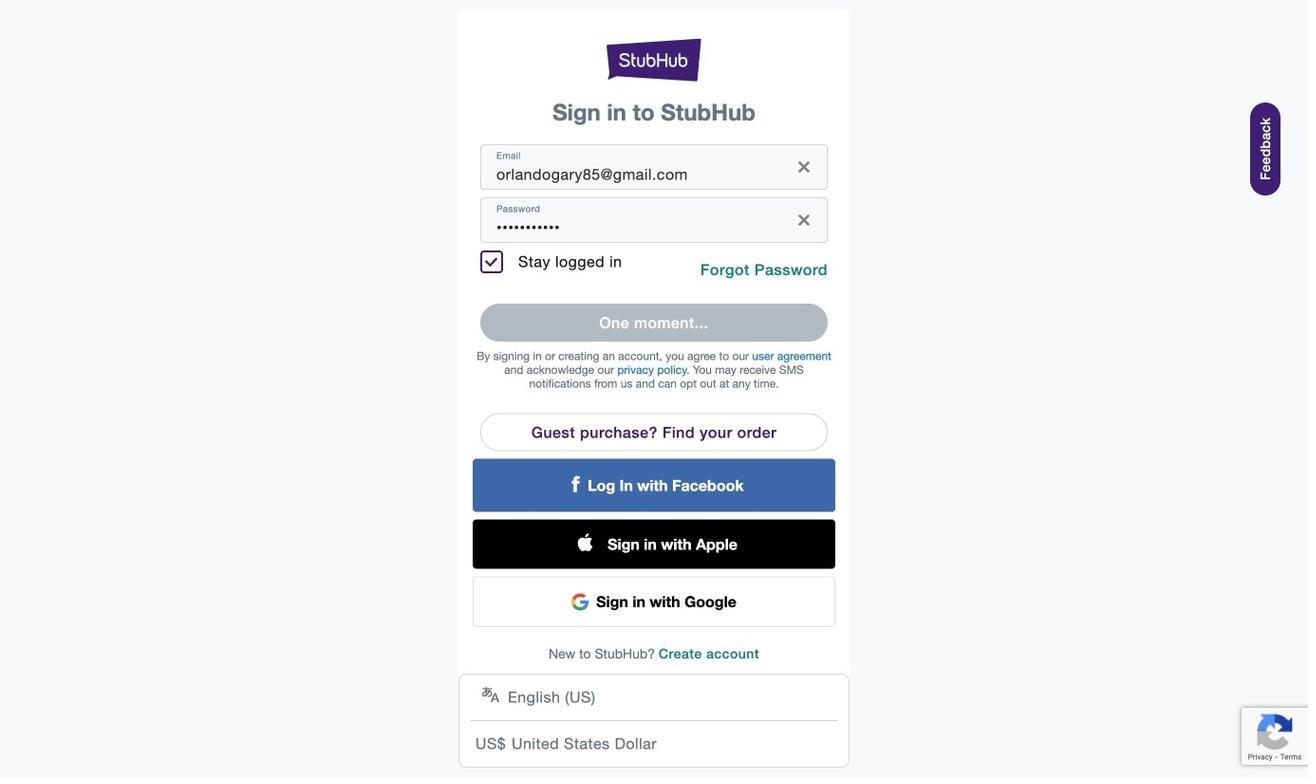 Task type: describe. For each thing, give the bounding box(es) containing it.
google image
[[572, 594, 589, 611]]

stubhub image
[[607, 36, 702, 84]]



Task type: locate. For each thing, give the bounding box(es) containing it.
None email field
[[497, 144, 782, 190]]

None password field
[[497, 198, 782, 243]]



